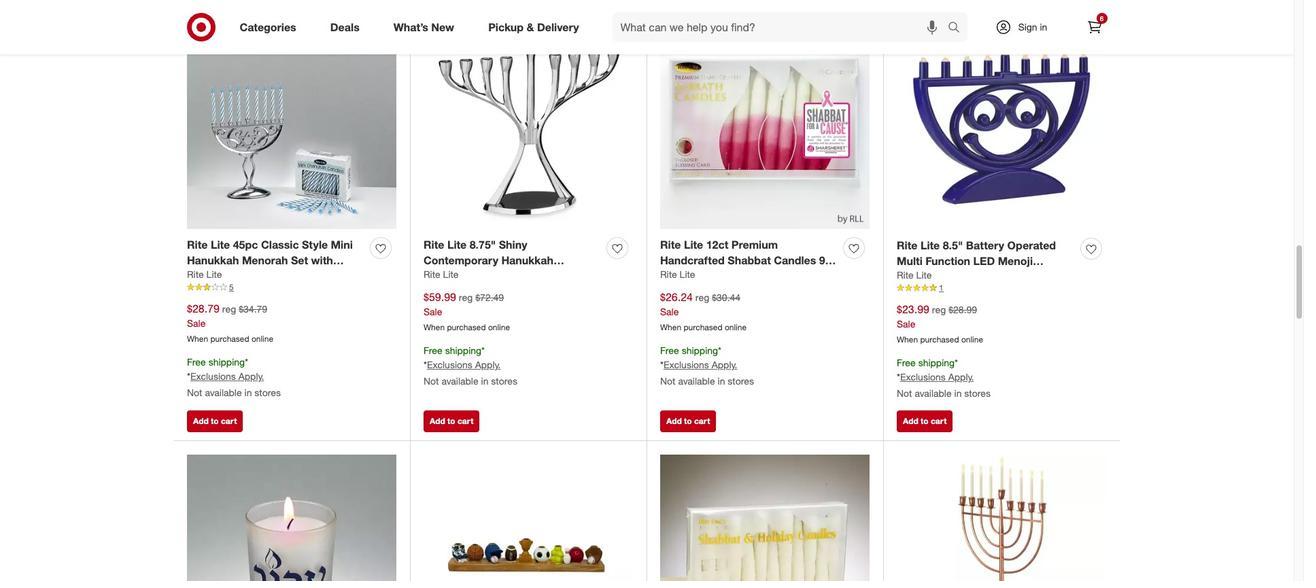 Task type: vqa. For each thing, say whether or not it's contained in the screenshot.
Rite Lite 45pc Classic Style Mini Hanukkah Menorah Set with Candles 4.75" - Silver/Blue's Rite Lite
yes



Task type: describe. For each thing, give the bounding box(es) containing it.
with
[[311, 253, 333, 267]]

new
[[431, 20, 454, 34]]

categories link
[[228, 12, 313, 42]]

in for with
[[244, 387, 252, 398]]

available for $28.79
[[205, 387, 242, 398]]

silver/blue
[[269, 269, 325, 282]]

rite lite for rite lite 8.75" shiny contemporary hanukkah menorah - silver
[[424, 269, 459, 280]]

candles inside the rite lite 12ct premium handcrafted shabbat candles 9" - pink/white
[[774, 253, 816, 267]]

$26.24 reg $30.44 sale when purchased online
[[660, 291, 747, 333]]

deals
[[330, 20, 360, 34]]

free shipping * * exclusions apply. not available in stores for $59.99
[[424, 345, 517, 387]]

1 link
[[897, 282, 1107, 294]]

add to cart button for $28.79
[[187, 411, 243, 433]]

classic
[[261, 238, 299, 251]]

- inside rite lite 45pc classic style mini hanukkah menorah set with candles 4.75" - silver/blue
[[261, 269, 266, 282]]

rite lite 8.75" shiny contemporary hanukkah menorah - silver
[[424, 238, 554, 282]]

sale for $59.99
[[424, 306, 442, 318]]

led
[[973, 254, 995, 268]]

reg for $23.99
[[932, 304, 946, 316]]

rite inside rite lite 8.5" battery operated multi function led menoji hanukkah menorah - blue
[[897, 238, 918, 252]]

silver
[[480, 269, 509, 282]]

categories
[[240, 20, 296, 34]]

4.75"
[[232, 269, 258, 282]]

- inside rite lite 8.5" battery operated multi function led menoji hanukkah menorah - blue
[[1001, 270, 1005, 283]]

online for $26.24
[[725, 322, 747, 333]]

rite lite 45pc classic style mini hanukkah menorah set with candles 4.75" - silver/blue link
[[187, 237, 364, 282]]

$59.99
[[424, 291, 456, 304]]

rite lite for rite lite 8.5" battery operated multi function led menoji hanukkah menorah - blue
[[897, 270, 932, 281]]

shabbat
[[728, 253, 771, 267]]

rite lite link for rite lite 45pc classic style mini hanukkah menorah set with candles 4.75" - silver/blue
[[187, 268, 222, 282]]

menoji
[[998, 254, 1033, 268]]

rite lite 12ct premium handcrafted shabbat candles 9" - pink/white link
[[660, 237, 838, 282]]

add to cart button for $26.24
[[660, 411, 716, 433]]

what's new link
[[382, 12, 471, 42]]

- inside rite lite 8.75" shiny contemporary hanukkah menorah - silver
[[473, 269, 477, 282]]

pickup & delivery link
[[477, 12, 596, 42]]

$72.49
[[475, 292, 504, 304]]

shipping for $59.99
[[445, 345, 482, 356]]

add for $59.99
[[430, 416, 445, 427]]

rite lite 45pc classic style mini hanukkah menorah set with candles 4.75" - silver/blue
[[187, 238, 353, 282]]

cart for $28.79
[[221, 416, 237, 427]]

available for $59.99
[[442, 375, 478, 387]]

rite down multi
[[897, 270, 914, 281]]

free for $26.24
[[660, 345, 679, 356]]

&
[[527, 20, 534, 34]]

stores for $28.79
[[255, 387, 281, 398]]

add to cart button for $23.99
[[897, 411, 953, 433]]

reg for $26.24
[[696, 292, 709, 304]]

free shipping * * exclusions apply. not available in stores for $26.24
[[660, 345, 754, 387]]

lite down multi
[[916, 270, 932, 281]]

cart for $59.99
[[458, 416, 474, 427]]

6
[[1100, 14, 1104, 22]]

exclusions apply. link for $28.79
[[190, 371, 264, 382]]

free shipping * * exclusions apply. not available in stores for $28.79
[[187, 356, 281, 398]]

shipping for $23.99
[[918, 357, 955, 369]]

menorah inside rite lite 8.5" battery operated multi function led menoji hanukkah menorah - blue
[[952, 270, 998, 283]]

set
[[291, 253, 308, 267]]

sale for $28.79
[[187, 318, 206, 329]]

premium
[[732, 238, 778, 251]]

candles inside rite lite 45pc classic style mini hanukkah menorah set with candles 4.75" - silver/blue
[[187, 269, 229, 282]]

contemporary
[[424, 253, 498, 267]]

online for $28.79
[[252, 334, 273, 344]]

to for $23.99
[[921, 416, 929, 427]]

$26.24
[[660, 291, 693, 304]]

rite lite 8.75" shiny contemporary hanukkah menorah - silver link
[[424, 237, 601, 282]]

blue
[[1008, 270, 1032, 283]]

rite lite 8.5" battery operated multi function led menoji hanukkah menorah - blue
[[897, 238, 1056, 283]]

stores for $23.99
[[964, 388, 991, 399]]

$59.99 reg $72.49 sale when purchased online
[[424, 291, 510, 333]]

lite down contemporary
[[443, 269, 459, 280]]

rite up $26.24
[[660, 269, 677, 280]]

exclusions apply. link for $23.99
[[900, 371, 974, 383]]

in for hanukkah
[[954, 388, 962, 399]]

menorah inside rite lite 8.75" shiny contemporary hanukkah menorah - silver
[[424, 269, 470, 282]]

$30.44
[[712, 292, 741, 304]]

exclusions for $28.79
[[190, 371, 236, 382]]

rite lite link for rite lite 12ct premium handcrafted shabbat candles 9" - pink/white
[[660, 268, 695, 282]]

rite lite 12ct premium handcrafted shabbat candles 9" - white image
[[660, 455, 870, 581]]

add to cart button for $59.99
[[424, 411, 480, 433]]

hanukkah inside rite lite 8.5" battery operated multi function led menoji hanukkah menorah - blue
[[897, 270, 949, 283]]

available for $26.24
[[678, 375, 715, 387]]

exclusions apply. link for $26.24
[[664, 359, 737, 371]]

9"
[[819, 253, 830, 267]]

8.75"
[[470, 238, 496, 251]]

purchased for $26.24
[[684, 322, 723, 333]]



Task type: locate. For each thing, give the bounding box(es) containing it.
0 vertical spatial candles
[[774, 253, 816, 267]]

purchased inside $23.99 reg $28.99 sale when purchased online
[[920, 335, 959, 345]]

rite up contemporary
[[424, 238, 444, 251]]

exclusions apply. link down $28.79 reg $34.79 sale when purchased online
[[190, 371, 264, 382]]

exclusions
[[427, 359, 472, 371], [664, 359, 709, 371], [190, 371, 236, 382], [900, 371, 946, 383]]

shipping for $26.24
[[682, 345, 718, 356]]

rite inside rite lite 8.75" shiny contemporary hanukkah menorah - silver
[[424, 238, 444, 251]]

what's new
[[394, 20, 454, 34]]

hanukkah
[[187, 253, 239, 267], [501, 253, 554, 267], [897, 270, 949, 283]]

-
[[833, 253, 838, 267], [261, 269, 266, 282], [473, 269, 477, 282], [1001, 270, 1005, 283]]

purchased inside $28.79 reg $34.79 sale when purchased online
[[210, 334, 249, 344]]

rite lite link for rite lite 8.5" battery operated multi function led menoji hanukkah menorah - blue
[[897, 269, 932, 282]]

4 add from the left
[[903, 416, 919, 427]]

online inside $28.79 reg $34.79 sale when purchased online
[[252, 334, 273, 344]]

when for $59.99
[[424, 322, 445, 333]]

candles
[[774, 253, 816, 267], [187, 269, 229, 282]]

1 add from the left
[[193, 416, 209, 427]]

$28.99
[[949, 304, 977, 316]]

sale down $26.24
[[660, 306, 679, 318]]

reg down 1
[[932, 304, 946, 316]]

operated
[[1008, 238, 1056, 252]]

when inside $26.24 reg $30.44 sale when purchased online
[[660, 322, 681, 333]]

add for $23.99
[[903, 416, 919, 427]]

in
[[1040, 21, 1047, 33], [481, 375, 489, 387], [718, 375, 725, 387], [244, 387, 252, 398], [954, 388, 962, 399]]

lite left 8.5"
[[921, 238, 940, 252]]

menorah
[[242, 253, 288, 267], [424, 269, 470, 282], [952, 270, 998, 283]]

lite inside rite lite 8.75" shiny contemporary hanukkah menorah - silver
[[447, 238, 467, 251]]

1 cart from the left
[[221, 416, 237, 427]]

available
[[442, 375, 478, 387], [678, 375, 715, 387], [205, 387, 242, 398], [915, 388, 952, 399]]

rite lite down multi
[[897, 270, 932, 281]]

rite lite link for rite lite 8.75" shiny contemporary hanukkah menorah - silver
[[424, 268, 459, 282]]

reg inside $28.79 reg $34.79 sale when purchased online
[[222, 304, 236, 315]]

add
[[193, 416, 209, 427], [430, 416, 445, 427], [666, 416, 682, 427], [903, 416, 919, 427]]

exclusions apply. link
[[427, 359, 501, 371], [664, 359, 737, 371], [190, 371, 264, 382], [900, 371, 974, 383]]

apply. down $59.99 reg $72.49 sale when purchased online
[[475, 359, 501, 371]]

reg inside $23.99 reg $28.99 sale when purchased online
[[932, 304, 946, 316]]

2 cart from the left
[[458, 416, 474, 427]]

add to cart for $26.24
[[666, 416, 710, 427]]

reg inside $26.24 reg $30.44 sale when purchased online
[[696, 292, 709, 304]]

sign in link
[[984, 12, 1069, 42]]

- left silver
[[473, 269, 477, 282]]

exclusions for $23.99
[[900, 371, 946, 383]]

pickup & delivery
[[488, 20, 579, 34]]

3 to from the left
[[684, 416, 692, 427]]

shiny
[[499, 238, 527, 251]]

5 link
[[187, 282, 396, 294]]

hanukkah up 5
[[187, 253, 239, 267]]

lite
[[211, 238, 230, 251], [447, 238, 467, 251], [684, 238, 703, 251], [921, 238, 940, 252], [206, 269, 222, 280], [443, 269, 459, 280], [680, 269, 695, 280], [916, 270, 932, 281]]

rite up handcrafted
[[660, 238, 681, 251]]

online down $30.44
[[725, 322, 747, 333]]

12ct
[[706, 238, 729, 251]]

sale down $59.99
[[424, 306, 442, 318]]

2 add from the left
[[430, 416, 445, 427]]

apply. for $26.24
[[712, 359, 737, 371]]

rite lite 8.5" battery operated multi function led menoji hanukkah menorah - blue image
[[897, 20, 1107, 230], [897, 20, 1107, 230]]

*
[[482, 345, 485, 356], [718, 345, 722, 356], [245, 356, 248, 368], [955, 357, 958, 369], [424, 359, 427, 371], [660, 359, 664, 371], [187, 371, 190, 382], [897, 371, 900, 383]]

1 horizontal spatial hanukkah
[[501, 253, 554, 267]]

style
[[302, 238, 328, 251]]

exclusions down $59.99 reg $72.49 sale when purchased online
[[427, 359, 472, 371]]

shipping
[[445, 345, 482, 356], [682, 345, 718, 356], [209, 356, 245, 368], [918, 357, 955, 369]]

exclusions apply. link down $26.24 reg $30.44 sale when purchased online
[[664, 359, 737, 371]]

shipping for $28.79
[[209, 356, 245, 368]]

when for $23.99
[[897, 335, 918, 345]]

to for $28.79
[[211, 416, 219, 427]]

when down $23.99
[[897, 335, 918, 345]]

exclusions apply. link down $23.99 reg $28.99 sale when purchased online
[[900, 371, 974, 383]]

shipping down $59.99 reg $72.49 sale when purchased online
[[445, 345, 482, 356]]

2 add to cart from the left
[[430, 416, 474, 427]]

rite up $59.99
[[424, 269, 440, 280]]

online for $23.99
[[961, 335, 983, 345]]

1
[[939, 283, 944, 293]]

lite up contemporary
[[447, 238, 467, 251]]

1 to from the left
[[211, 416, 219, 427]]

purchased down $28.99
[[920, 335, 959, 345]]

reg left $72.49
[[459, 292, 473, 304]]

exclusions down $28.79 reg $34.79 sale when purchased online
[[190, 371, 236, 382]]

apply. for $23.99
[[948, 371, 974, 383]]

online inside $23.99 reg $28.99 sale when purchased online
[[961, 335, 983, 345]]

rite lite 8.5" battery operated multi function led menoji hanukkah menorah - blue link
[[897, 238, 1075, 283]]

1 vertical spatial candles
[[187, 269, 229, 282]]

1 horizontal spatial candles
[[774, 253, 816, 267]]

menorah down led
[[952, 270, 998, 283]]

not for $59.99
[[424, 375, 439, 387]]

free for $59.99
[[424, 345, 443, 356]]

0 horizontal spatial menorah
[[242, 253, 288, 267]]

rite lite link up $59.99
[[424, 268, 459, 282]]

free shipping * * exclusions apply. not available in stores down $23.99 reg $28.99 sale when purchased online
[[897, 357, 991, 399]]

$23.99 reg $28.99 sale when purchased online
[[897, 303, 983, 345]]

function
[[926, 254, 970, 268]]

shipping down $28.79 reg $34.79 sale when purchased online
[[209, 356, 245, 368]]

when for $28.79
[[187, 334, 208, 344]]

free shipping * * exclusions apply. not available in stores down $26.24 reg $30.44 sale when purchased online
[[660, 345, 754, 387]]

what's
[[394, 20, 428, 34]]

$34.79
[[239, 304, 267, 315]]

search button
[[941, 12, 974, 45]]

rite lite down handcrafted
[[660, 269, 695, 280]]

deals link
[[319, 12, 377, 42]]

3 cart from the left
[[694, 416, 710, 427]]

sale inside $59.99 reg $72.49 sale when purchased online
[[424, 306, 442, 318]]

free down $59.99 reg $72.49 sale when purchased online
[[424, 345, 443, 356]]

6 link
[[1080, 12, 1109, 42]]

apply. for $28.79
[[238, 371, 264, 382]]

candles left "9""
[[774, 253, 816, 267]]

not for $26.24
[[660, 375, 676, 387]]

rite lite for rite lite 12ct premium handcrafted shabbat candles 9" - pink/white
[[660, 269, 695, 280]]

purchased inside $26.24 reg $30.44 sale when purchased online
[[684, 322, 723, 333]]

lite left 4.75"
[[206, 269, 222, 280]]

when
[[424, 322, 445, 333], [660, 322, 681, 333], [187, 334, 208, 344], [897, 335, 918, 345]]

stores
[[491, 375, 517, 387], [728, 375, 754, 387], [255, 387, 281, 398], [964, 388, 991, 399]]

purchased
[[447, 322, 486, 333], [684, 322, 723, 333], [210, 334, 249, 344], [920, 335, 959, 345]]

pickup
[[488, 20, 524, 34]]

0 horizontal spatial hanukkah
[[187, 253, 239, 267]]

1 horizontal spatial menorah
[[424, 269, 470, 282]]

sale down $28.79
[[187, 318, 206, 329]]

exclusions for $26.24
[[664, 359, 709, 371]]

reg for $59.99
[[459, 292, 473, 304]]

apply.
[[475, 359, 501, 371], [712, 359, 737, 371], [238, 371, 264, 382], [948, 371, 974, 383]]

1 add to cart from the left
[[193, 416, 237, 427]]

sign in
[[1018, 21, 1047, 33]]

rite lite for rite lite 45pc classic style mini hanukkah menorah set with candles 4.75" - silver/blue
[[187, 269, 222, 280]]

cart
[[221, 416, 237, 427], [458, 416, 474, 427], [694, 416, 710, 427], [931, 416, 947, 427]]

- inside the rite lite 12ct premium handcrafted shabbat candles 9" - pink/white
[[833, 253, 838, 267]]

lite inside rite lite 8.5" battery operated multi function led menoji hanukkah menorah - blue
[[921, 238, 940, 252]]

reg left $30.44
[[696, 292, 709, 304]]

purchased down $30.44
[[684, 322, 723, 333]]

2 horizontal spatial hanukkah
[[897, 270, 949, 283]]

free shipping * * exclusions apply. not available in stores for $23.99
[[897, 357, 991, 399]]

lite left 45pc
[[211, 238, 230, 251]]

2 horizontal spatial menorah
[[952, 270, 998, 283]]

when down $26.24
[[660, 322, 681, 333]]

reg inside $59.99 reg $72.49 sale when purchased online
[[459, 292, 473, 304]]

4 add to cart from the left
[[903, 416, 947, 427]]

shipping down $23.99 reg $28.99 sale when purchased online
[[918, 357, 955, 369]]

menorah down contemporary
[[424, 269, 470, 282]]

available for $23.99
[[915, 388, 952, 399]]

add to cart for $28.79
[[193, 416, 237, 427]]

rite inside the rite lite 12ct premium handcrafted shabbat candles 9" - pink/white
[[660, 238, 681, 251]]

sale for $26.24
[[660, 306, 679, 318]]

sale inside $26.24 reg $30.44 sale when purchased online
[[660, 306, 679, 318]]

lite up handcrafted
[[684, 238, 703, 251]]

- left blue
[[1001, 270, 1005, 283]]

free down $28.79 reg $34.79 sale when purchased online
[[187, 356, 206, 368]]

sale
[[424, 306, 442, 318], [660, 306, 679, 318], [187, 318, 206, 329], [897, 318, 916, 330]]

3 add to cart from the left
[[666, 416, 710, 427]]

$28.79
[[187, 302, 220, 316]]

exclusions apply. link for $59.99
[[427, 359, 501, 371]]

$28.79 reg $34.79 sale when purchased online
[[187, 302, 273, 344]]

$23.99
[[897, 303, 930, 317]]

menorah down the classic
[[242, 253, 288, 267]]

when inside $59.99 reg $72.49 sale when purchased online
[[424, 322, 445, 333]]

lite inside rite lite 45pc classic style mini hanukkah menorah set with candles 4.75" - silver/blue
[[211, 238, 230, 251]]

rite lite
[[187, 269, 222, 280], [424, 269, 459, 280], [660, 269, 695, 280], [897, 270, 932, 281]]

5
[[229, 282, 234, 293]]

sale inside $28.79 reg $34.79 sale when purchased online
[[187, 318, 206, 329]]

online down $72.49
[[488, 322, 510, 333]]

4 cart from the left
[[931, 416, 947, 427]]

purchased inside $59.99 reg $72.49 sale when purchased online
[[447, 322, 486, 333]]

0 horizontal spatial candles
[[187, 269, 229, 282]]

when inside $28.79 reg $34.79 sale when purchased online
[[187, 334, 208, 344]]

to
[[211, 416, 219, 427], [448, 416, 455, 427], [684, 416, 692, 427], [921, 416, 929, 427]]

rite inside rite lite 45pc classic style mini hanukkah menorah set with candles 4.75" - silver/blue
[[187, 238, 208, 251]]

purchased for $59.99
[[447, 322, 486, 333]]

- right 4.75"
[[261, 269, 266, 282]]

8.5"
[[943, 238, 963, 252]]

rite lite 12ct premium handcrafted shabbat candles 9" - pink/white image
[[660, 20, 870, 229]]

rite up $28.79
[[187, 269, 204, 280]]

exclusions for $59.99
[[427, 359, 472, 371]]

2 add to cart button from the left
[[424, 411, 480, 433]]

apply. down $26.24 reg $30.44 sale when purchased online
[[712, 359, 737, 371]]

rite lite 12" hand painted hanukkah sports menorah - brown/white image
[[424, 455, 633, 581], [424, 455, 633, 581]]

cart for $23.99
[[931, 416, 947, 427]]

3 add from the left
[[666, 416, 682, 427]]

purchased down $72.49
[[447, 322, 486, 333]]

hanukkah inside rite lite 45pc classic style mini hanukkah menorah set with candles 4.75" - silver/blue
[[187, 253, 239, 267]]

online inside $26.24 reg $30.44 sale when purchased online
[[725, 322, 747, 333]]

1 add to cart button from the left
[[187, 411, 243, 433]]

rite
[[187, 238, 208, 251], [424, 238, 444, 251], [660, 238, 681, 251], [897, 238, 918, 252], [187, 269, 204, 280], [424, 269, 440, 280], [660, 269, 677, 280], [897, 270, 914, 281]]

not for $28.79
[[187, 387, 202, 398]]

menorah inside rite lite 45pc classic style mini hanukkah menorah set with candles 4.75" - silver/blue
[[242, 253, 288, 267]]

purchased for $23.99
[[920, 335, 959, 345]]

online down $34.79 on the left bottom of page
[[252, 334, 273, 344]]

apply. down $28.79 reg $34.79 sale when purchased online
[[238, 371, 264, 382]]

candles left 5
[[187, 269, 229, 282]]

not
[[424, 375, 439, 387], [660, 375, 676, 387], [187, 387, 202, 398], [897, 388, 912, 399]]

lite inside the rite lite 12ct premium handcrafted shabbat candles 9" - pink/white
[[684, 238, 703, 251]]

add to cart button
[[187, 411, 243, 433], [424, 411, 480, 433], [660, 411, 716, 433], [897, 411, 953, 433]]

lite down handcrafted
[[680, 269, 695, 280]]

sign
[[1018, 21, 1037, 33]]

shipping down $26.24 reg $30.44 sale when purchased online
[[682, 345, 718, 356]]

rite lite link
[[187, 268, 222, 282], [424, 268, 459, 282], [660, 268, 695, 282], [897, 269, 932, 282]]

add to cart
[[193, 416, 237, 427], [430, 416, 474, 427], [666, 416, 710, 427], [903, 416, 947, 427]]

rite lite up $59.99
[[424, 269, 459, 280]]

reg
[[459, 292, 473, 304], [696, 292, 709, 304], [222, 304, 236, 315], [932, 304, 946, 316]]

pink/white
[[660, 269, 717, 282]]

purchased for $28.79
[[210, 334, 249, 344]]

rite lite up $28.79
[[187, 269, 222, 280]]

delivery
[[537, 20, 579, 34]]

rite lite 2.75" frosted glass premium yizkor memorial candle - clear/blue image
[[187, 455, 396, 581]]

exclusions down $23.99 reg $28.99 sale when purchased online
[[900, 371, 946, 383]]

3 add to cart button from the left
[[660, 411, 716, 433]]

- right "9""
[[833, 253, 838, 267]]

online inside $59.99 reg $72.49 sale when purchased online
[[488, 322, 510, 333]]

cart for $26.24
[[694, 416, 710, 427]]

free shipping * * exclusions apply. not available in stores
[[424, 345, 517, 387], [660, 345, 754, 387], [187, 356, 281, 398], [897, 357, 991, 399]]

free for $23.99
[[897, 357, 916, 369]]

apply. for $59.99
[[475, 359, 501, 371]]

when down $59.99
[[424, 322, 445, 333]]

stores for $26.24
[[728, 375, 754, 387]]

sale for $23.99
[[897, 318, 916, 330]]

search
[[941, 21, 974, 35]]

rite lite 45pc classic style mini hanukkah menorah set with candles 4.75" - silver/blue image
[[187, 20, 396, 229], [187, 20, 396, 229]]

purchased down $34.79 on the left bottom of page
[[210, 334, 249, 344]]

rite lite link down handcrafted
[[660, 268, 695, 282]]

add to cart for $59.99
[[430, 416, 474, 427]]

online
[[488, 322, 510, 333], [725, 322, 747, 333], [252, 334, 273, 344], [961, 335, 983, 345]]

4 add to cart button from the left
[[897, 411, 953, 433]]

mini
[[331, 238, 353, 251]]

to for $59.99
[[448, 416, 455, 427]]

sale inside $23.99 reg $28.99 sale when purchased online
[[897, 318, 916, 330]]

2 to from the left
[[448, 416, 455, 427]]

free
[[424, 345, 443, 356], [660, 345, 679, 356], [187, 356, 206, 368], [897, 357, 916, 369]]

stores for $59.99
[[491, 375, 517, 387]]

free shipping * * exclusions apply. not available in stores down $59.99 reg $72.49 sale when purchased online
[[424, 345, 517, 387]]

reg for $28.79
[[222, 304, 236, 315]]

online down $28.99
[[961, 335, 983, 345]]

45pc
[[233, 238, 258, 251]]

when for $26.24
[[660, 322, 681, 333]]

rite up multi
[[897, 238, 918, 252]]

4 to from the left
[[921, 416, 929, 427]]

What can we help you find? suggestions appear below search field
[[612, 12, 951, 42]]

rite lite link down multi
[[897, 269, 932, 282]]

exclusions apply. link down $59.99 reg $72.49 sale when purchased online
[[427, 359, 501, 371]]

handcrafted
[[660, 253, 725, 267]]

not for $23.99
[[897, 388, 912, 399]]

rite lite 12ct premium handcrafted shabbat candles 9" - pink/white
[[660, 238, 838, 282]]

battery
[[966, 238, 1005, 252]]

add for $28.79
[[193, 416, 209, 427]]

free shipping * * exclusions apply. not available in stores down $28.79 reg $34.79 sale when purchased online
[[187, 356, 281, 398]]

free down $26.24 reg $30.44 sale when purchased online
[[660, 345, 679, 356]]

free for $28.79
[[187, 356, 206, 368]]

rite lite 8.75" shiny contemporary hanukkah menorah - silver image
[[424, 20, 633, 229]]

when inside $23.99 reg $28.99 sale when purchased online
[[897, 335, 918, 345]]

hanukkah down 'shiny'
[[501, 253, 554, 267]]

when down $28.79
[[187, 334, 208, 344]]

online for $59.99
[[488, 322, 510, 333]]

in for pink/white
[[718, 375, 725, 387]]

add for $26.24
[[666, 416, 682, 427]]

rite left 45pc
[[187, 238, 208, 251]]

to for $26.24
[[684, 416, 692, 427]]

free down $23.99 reg $28.99 sale when purchased online
[[897, 357, 916, 369]]

add to cart for $23.99
[[903, 416, 947, 427]]

apply. down $23.99 reg $28.99 sale when purchased online
[[948, 371, 974, 383]]

exclusions down $26.24 reg $30.44 sale when purchased online
[[664, 359, 709, 371]]

multi
[[897, 254, 923, 268]]

sale down $23.99
[[897, 318, 916, 330]]

reg down 5
[[222, 304, 236, 315]]

rite lite link up $28.79
[[187, 268, 222, 282]]

hanukkah down multi
[[897, 270, 949, 283]]

hanukkah inside rite lite 8.75" shiny contemporary hanukkah menorah - silver
[[501, 253, 554, 267]]

vintiquewise modern solid metal judaica hanukkah menorah 9 branched candelabra image
[[897, 455, 1107, 581], [897, 455, 1107, 581]]



